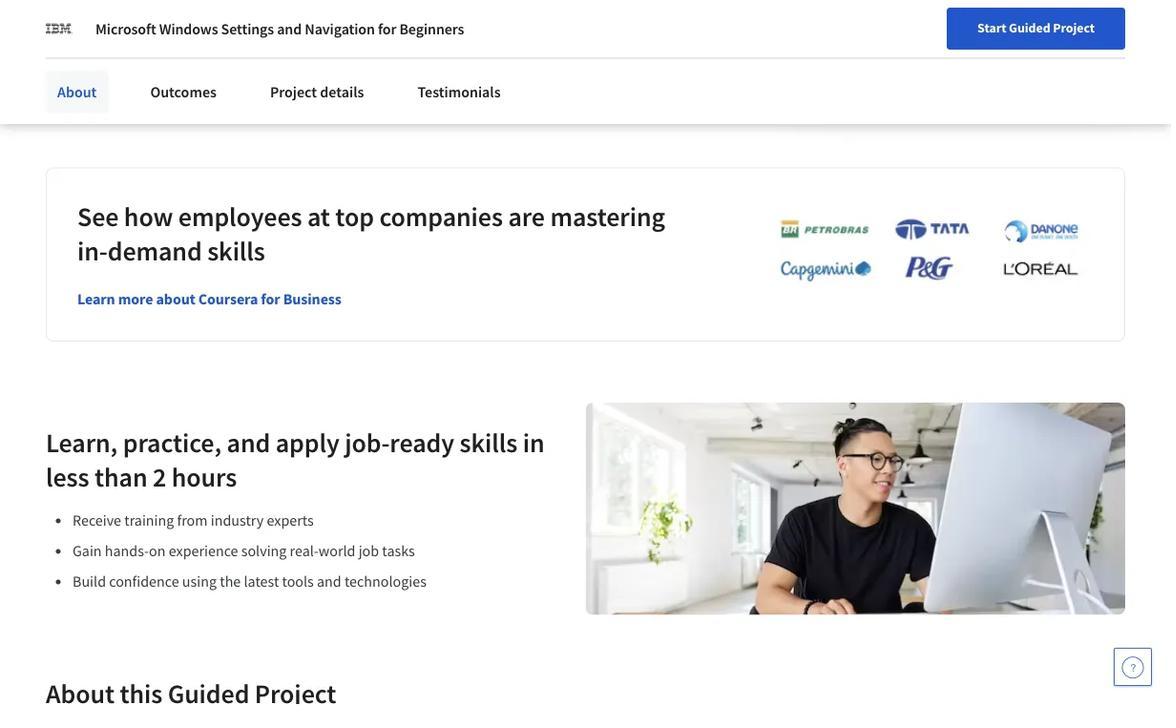 Task type: vqa. For each thing, say whether or not it's contained in the screenshot.
the middle or
no



Task type: describe. For each thing, give the bounding box(es) containing it.
less
[[46, 460, 89, 493]]

coursera
[[198, 289, 258, 309]]

tasks
[[382, 542, 415, 561]]

companies
[[379, 200, 503, 233]]

in-
[[77, 234, 108, 268]]

about link
[[46, 71, 108, 113]]

how
[[124, 200, 173, 233]]

industry
[[211, 511, 264, 530]]

skills inside learn, practice, and apply job-ready skills in less than 2 hours
[[460, 426, 518, 459]]

employees
[[178, 200, 302, 233]]

confidence
[[109, 572, 179, 591]]

shareable
[[46, 28, 111, 47]]

more
[[118, 289, 153, 309]]

start guided project button
[[947, 8, 1126, 50]]

settings
[[221, 19, 274, 38]]

about
[[57, 82, 97, 101]]

learn more about coursera for business
[[77, 289, 342, 309]]

in
[[523, 426, 545, 459]]

details
[[320, 82, 364, 101]]

windows
[[159, 19, 218, 38]]

help center image
[[1122, 656, 1145, 679]]

demand
[[108, 234, 202, 268]]

than
[[95, 460, 147, 493]]

job
[[359, 542, 379, 561]]

mastering
[[550, 200, 665, 233]]

practice,
[[123, 426, 222, 459]]

from
[[177, 511, 208, 530]]

latest
[[244, 572, 279, 591]]

outcomes link
[[139, 71, 228, 113]]

profile
[[164, 58, 200, 75]]

start
[[978, 19, 1007, 36]]

ibm image
[[46, 15, 73, 42]]

apply
[[276, 426, 340, 459]]

at
[[307, 200, 330, 233]]

gain
[[73, 542, 102, 561]]

project details link
[[259, 71, 376, 113]]

receive training from industry experts
[[73, 511, 314, 530]]

learn
[[77, 289, 115, 309]]

learn,
[[46, 426, 118, 459]]

technologies
[[345, 572, 427, 591]]

gain hands-on experience solving real-world job tasks
[[73, 542, 415, 561]]

see how employees at top companies are mastering in-demand skills
[[77, 200, 665, 268]]

certificate
[[114, 28, 179, 47]]

beginners
[[399, 19, 464, 38]]

about
[[156, 289, 195, 309]]

skills inside "see how employees at top companies are mastering in-demand skills"
[[207, 234, 265, 268]]

and inside learn, practice, and apply job-ready skills in less than 2 hours
[[227, 426, 270, 459]]

see
[[77, 200, 119, 233]]

your
[[85, 58, 110, 75]]



Task type: locate. For each thing, give the bounding box(es) containing it.
0 horizontal spatial skills
[[207, 234, 265, 268]]

testimonials link
[[406, 71, 512, 113]]

skills left the in
[[460, 426, 518, 459]]

1 horizontal spatial and
[[277, 19, 302, 38]]

2
[[153, 460, 166, 493]]

business
[[283, 289, 342, 309]]

project right guided
[[1053, 19, 1095, 36]]

1 vertical spatial project
[[270, 82, 317, 101]]

outcomes
[[150, 82, 217, 101]]

guided
[[1009, 19, 1051, 36]]

0 horizontal spatial for
[[261, 289, 280, 309]]

learn, practice, and apply job-ready skills in less than 2 hours
[[46, 426, 545, 493]]

1 vertical spatial for
[[261, 289, 280, 309]]

project
[[1053, 19, 1095, 36], [270, 82, 317, 101]]

hours
[[172, 460, 237, 493]]

add to your linkedin profile
[[46, 58, 200, 75]]

1 horizontal spatial skills
[[460, 426, 518, 459]]

solving
[[241, 542, 287, 561]]

real-
[[290, 542, 319, 561]]

None search field
[[257, 12, 419, 50]]

testimonials
[[418, 82, 501, 101]]

experts
[[267, 511, 314, 530]]

receive
[[73, 511, 121, 530]]

1 vertical spatial and
[[227, 426, 270, 459]]

ready
[[390, 426, 454, 459]]

build
[[73, 572, 106, 591]]

coursera image
[[15, 16, 137, 46]]

project left details
[[270, 82, 317, 101]]

and right 'settings'
[[277, 19, 302, 38]]

1 horizontal spatial for
[[378, 19, 396, 38]]

using
[[182, 572, 217, 591]]

and right tools
[[317, 572, 342, 591]]

microsoft
[[95, 19, 156, 38]]

start guided project
[[978, 19, 1095, 36]]

top
[[335, 200, 374, 233]]

and
[[277, 19, 302, 38], [227, 426, 270, 459], [317, 572, 342, 591]]

for left beginners
[[378, 19, 396, 38]]

are
[[508, 200, 545, 233]]

skills
[[207, 234, 265, 268], [460, 426, 518, 459]]

shareable certificate
[[46, 28, 179, 47]]

tools
[[282, 572, 314, 591]]

0 horizontal spatial and
[[227, 426, 270, 459]]

on
[[149, 542, 166, 561]]

1 vertical spatial skills
[[460, 426, 518, 459]]

add
[[46, 58, 68, 75]]

0 vertical spatial for
[[378, 19, 396, 38]]

for left the business
[[261, 289, 280, 309]]

2 vertical spatial and
[[317, 572, 342, 591]]

0 vertical spatial skills
[[207, 234, 265, 268]]

build confidence using the latest tools and technologies
[[73, 572, 427, 591]]

hands-
[[105, 542, 149, 561]]

project inside button
[[1053, 19, 1095, 36]]

0 vertical spatial project
[[1053, 19, 1095, 36]]

0 horizontal spatial project
[[270, 82, 317, 101]]

learn more about coursera for business link
[[77, 289, 342, 309]]

and up hours
[[227, 426, 270, 459]]

to
[[71, 58, 82, 75]]

microsoft windows settings and navigation for beginners
[[95, 19, 464, 38]]

1 horizontal spatial project
[[1053, 19, 1095, 36]]

navigation
[[305, 19, 375, 38]]

the
[[220, 572, 241, 591]]

0 vertical spatial and
[[277, 19, 302, 38]]

experience
[[169, 542, 238, 561]]

world
[[319, 542, 356, 561]]

job-
[[345, 426, 390, 459]]

skills down the employees
[[207, 234, 265, 268]]

project details
[[270, 82, 364, 101]]

for
[[378, 19, 396, 38], [261, 289, 280, 309]]

show notifications image
[[984, 24, 1006, 47]]

training
[[124, 511, 174, 530]]

linkedin
[[113, 58, 161, 75]]

2 horizontal spatial and
[[317, 572, 342, 591]]

coursera enterprise logos image
[[755, 218, 1094, 291]]



